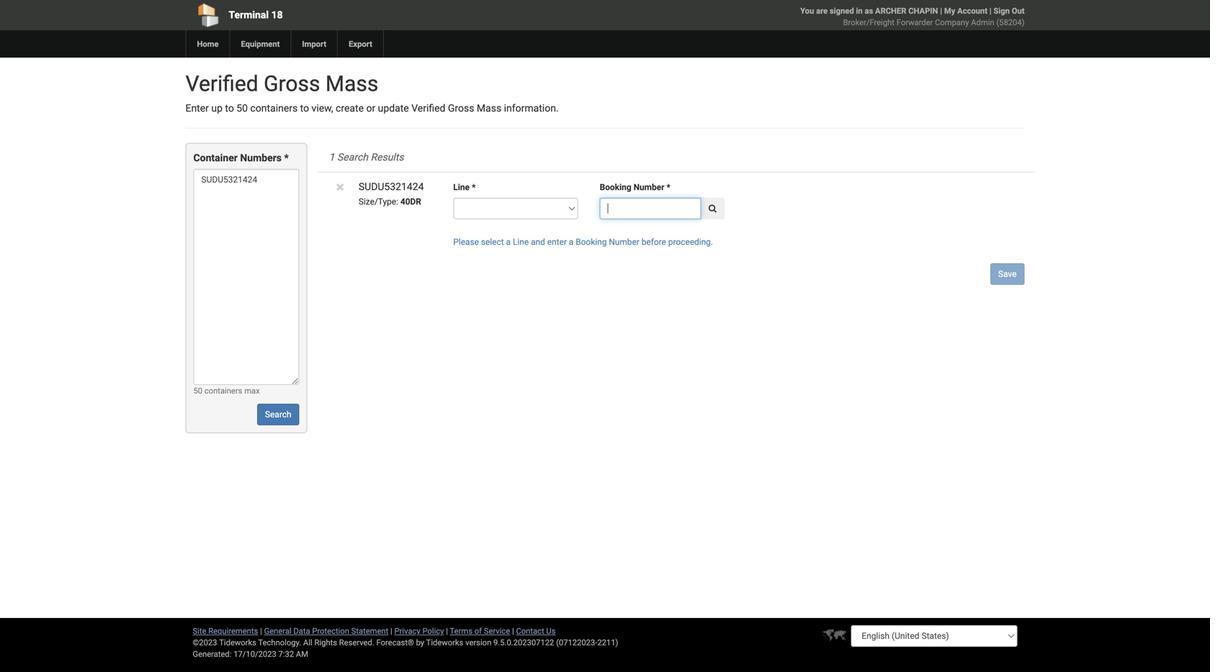Task type: describe. For each thing, give the bounding box(es) containing it.
0 vertical spatial number
[[634, 182, 664, 192]]

in
[[856, 6, 863, 15]]

booking number *
[[600, 182, 670, 192]]

| up tideworks
[[446, 626, 448, 636]]

0 vertical spatial line
[[453, 182, 470, 192]]

50 containers max search
[[193, 386, 291, 420]]

search inside 50 containers max search
[[265, 409, 291, 420]]

| left my
[[940, 6, 942, 15]]

1 horizontal spatial line
[[513, 237, 529, 247]]

1
[[329, 151, 335, 163]]

policy
[[422, 626, 444, 636]]

enter
[[547, 237, 567, 247]]

sudu5321424
[[359, 181, 424, 193]]

1 vertical spatial mass
[[477, 102, 501, 114]]

tideworks
[[426, 638, 463, 647]]

reserved.
[[339, 638, 374, 647]]

archer
[[875, 6, 906, 15]]

9.5.0.202307122
[[493, 638, 554, 647]]

sudu5321424 size/type: 40dr
[[359, 181, 424, 207]]

please
[[453, 237, 479, 247]]

export link
[[337, 30, 383, 58]]

50 inside the verified gross mass enter up to 50 containers to view, create or update verified gross mass information.
[[236, 102, 248, 114]]

export
[[349, 39, 372, 49]]

| left sign at the right top
[[990, 6, 992, 15]]

admin
[[971, 18, 994, 27]]

privacy
[[394, 626, 420, 636]]

1 vertical spatial verified
[[411, 102, 445, 114]]

my account link
[[944, 6, 988, 15]]

search image
[[709, 204, 717, 212]]

general data protection statement link
[[264, 626, 388, 636]]

1 to from the left
[[225, 102, 234, 114]]

sign out link
[[994, 6, 1025, 15]]

× button
[[336, 178, 344, 196]]

terms
[[450, 626, 473, 636]]

rights
[[314, 638, 337, 647]]

40dr
[[400, 197, 421, 207]]

create
[[336, 102, 364, 114]]

broker/freight
[[843, 18, 895, 27]]

* for container numbers *
[[284, 152, 289, 164]]

proceeding.
[[668, 237, 713, 247]]

home link
[[185, 30, 229, 58]]

7:32
[[278, 649, 294, 659]]

by
[[416, 638, 424, 647]]

chapin
[[908, 6, 938, 15]]

you are signed in as archer chapin | my account | sign out broker/freight forwarder company admin (58204)
[[800, 6, 1025, 27]]

select
[[481, 237, 504, 247]]

am
[[296, 649, 308, 659]]

technology.
[[258, 638, 301, 647]]

terminal 18 link
[[185, 0, 523, 30]]

0 horizontal spatial gross
[[264, 71, 320, 97]]

| left the general
[[260, 626, 262, 636]]

site
[[193, 626, 206, 636]]

verified gross mass enter up to 50 containers to view, create or update verified gross mass information.
[[185, 71, 559, 114]]

you
[[800, 6, 814, 15]]

or
[[366, 102, 375, 114]]

50 inside 50 containers max search
[[193, 386, 202, 395]]

and
[[531, 237, 545, 247]]

company
[[935, 18, 969, 27]]

0 vertical spatial search
[[337, 151, 368, 163]]

container numbers *
[[193, 152, 289, 164]]

* for booking number *
[[667, 182, 670, 192]]

version
[[465, 638, 491, 647]]

save
[[998, 269, 1017, 279]]

terms of service link
[[450, 626, 510, 636]]

site requirements | general data protection statement | privacy policy | terms of service | contact us ©2023 tideworks technology. all rights reserved. forecast® by tideworks version 9.5.0.202307122 (07122023-2211) generated: 17/10/2023 7:32 am
[[193, 626, 618, 659]]

terminal
[[229, 9, 269, 21]]

view,
[[312, 102, 333, 114]]

general
[[264, 626, 291, 636]]

×
[[336, 178, 344, 196]]

my
[[944, 6, 955, 15]]



Task type: vqa. For each thing, say whether or not it's contained in the screenshot.
Clear button
no



Task type: locate. For each thing, give the bounding box(es) containing it.
are
[[816, 6, 828, 15]]

verified up up
[[185, 71, 258, 97]]

0 horizontal spatial a
[[506, 237, 511, 247]]

0 vertical spatial containers
[[250, 102, 298, 114]]

to right up
[[225, 102, 234, 114]]

containers inside 50 containers max search
[[204, 386, 242, 395]]

1 vertical spatial gross
[[448, 102, 474, 114]]

booking right enter
[[576, 237, 607, 247]]

verified right update
[[411, 102, 445, 114]]

home
[[197, 39, 219, 49]]

1 horizontal spatial verified
[[411, 102, 445, 114]]

1 horizontal spatial a
[[569, 237, 574, 247]]

signed
[[830, 6, 854, 15]]

1 vertical spatial booking
[[576, 237, 607, 247]]

gross right update
[[448, 102, 474, 114]]

line *
[[453, 182, 476, 192]]

(58204)
[[996, 18, 1025, 27]]

import
[[302, 39, 326, 49]]

containers inside the verified gross mass enter up to 50 containers to view, create or update verified gross mass information.
[[250, 102, 298, 114]]

up
[[211, 102, 223, 114]]

containers
[[250, 102, 298, 114], [204, 386, 242, 395]]

0 horizontal spatial search
[[265, 409, 291, 420]]

50 left max
[[193, 386, 202, 395]]

results
[[371, 151, 404, 163]]

number up booking number * text box
[[634, 182, 664, 192]]

service
[[484, 626, 510, 636]]

protection
[[312, 626, 349, 636]]

generated:
[[193, 649, 232, 659]]

mass left information.
[[477, 102, 501, 114]]

a right the select
[[506, 237, 511, 247]]

1 horizontal spatial *
[[472, 182, 476, 192]]

number left before
[[609, 237, 640, 247]]

a right enter
[[569, 237, 574, 247]]

booking up booking number * text box
[[600, 182, 631, 192]]

requirements
[[208, 626, 258, 636]]

2 a from the left
[[569, 237, 574, 247]]

please select a line and enter a booking number before proceeding.
[[453, 237, 713, 247]]

update
[[378, 102, 409, 114]]

0 horizontal spatial *
[[284, 152, 289, 164]]

| up the 9.5.0.202307122
[[512, 626, 514, 636]]

Booking Number * text field
[[600, 198, 701, 219]]

gross up view,
[[264, 71, 320, 97]]

line up please
[[453, 182, 470, 192]]

as
[[865, 6, 873, 15]]

equipment
[[241, 39, 280, 49]]

forecast®
[[376, 638, 414, 647]]

0 horizontal spatial line
[[453, 182, 470, 192]]

0 horizontal spatial mass
[[326, 71, 378, 97]]

save button
[[990, 263, 1025, 285]]

0 horizontal spatial verified
[[185, 71, 258, 97]]

1 horizontal spatial containers
[[250, 102, 298, 114]]

numbers
[[240, 152, 282, 164]]

a
[[506, 237, 511, 247], [569, 237, 574, 247]]

*
[[284, 152, 289, 164], [472, 182, 476, 192], [667, 182, 670, 192]]

terminal 18
[[229, 9, 283, 21]]

search
[[337, 151, 368, 163], [265, 409, 291, 420]]

line
[[453, 182, 470, 192], [513, 237, 529, 247]]

1 horizontal spatial mass
[[477, 102, 501, 114]]

0 vertical spatial gross
[[264, 71, 320, 97]]

data
[[293, 626, 310, 636]]

account
[[957, 6, 988, 15]]

gross
[[264, 71, 320, 97], [448, 102, 474, 114]]

1 horizontal spatial search
[[337, 151, 368, 163]]

0 vertical spatial 50
[[236, 102, 248, 114]]

statement
[[351, 626, 388, 636]]

size/type:
[[359, 197, 398, 207]]

1 vertical spatial number
[[609, 237, 640, 247]]

0 vertical spatial mass
[[326, 71, 378, 97]]

50
[[236, 102, 248, 114], [193, 386, 202, 395]]

max
[[244, 386, 260, 395]]

1 vertical spatial 50
[[193, 386, 202, 395]]

mass
[[326, 71, 378, 97], [477, 102, 501, 114]]

search button
[[257, 404, 299, 425]]

1 vertical spatial search
[[265, 409, 291, 420]]

1 vertical spatial line
[[513, 237, 529, 247]]

18
[[271, 9, 283, 21]]

0 horizontal spatial containers
[[204, 386, 242, 395]]

50 right up
[[236, 102, 248, 114]]

contact us link
[[516, 626, 556, 636]]

containers left max
[[204, 386, 242, 395]]

us
[[546, 626, 556, 636]]

of
[[475, 626, 482, 636]]

|
[[940, 6, 942, 15], [990, 6, 992, 15], [260, 626, 262, 636], [390, 626, 392, 636], [446, 626, 448, 636], [512, 626, 514, 636]]

0 horizontal spatial to
[[225, 102, 234, 114]]

1 a from the left
[[506, 237, 511, 247]]

line left and
[[513, 237, 529, 247]]

container
[[193, 152, 238, 164]]

2211)
[[597, 638, 618, 647]]

information.
[[504, 102, 559, 114]]

0 vertical spatial booking
[[600, 182, 631, 192]]

* right numbers
[[284, 152, 289, 164]]

contact
[[516, 626, 544, 636]]

* up booking number * text box
[[667, 182, 670, 192]]

privacy policy link
[[394, 626, 444, 636]]

©2023 tideworks
[[193, 638, 256, 647]]

1 horizontal spatial to
[[300, 102, 309, 114]]

1 vertical spatial containers
[[204, 386, 242, 395]]

1 horizontal spatial 50
[[236, 102, 248, 114]]

mass up create
[[326, 71, 378, 97]]

sign
[[994, 6, 1010, 15]]

2 to from the left
[[300, 102, 309, 114]]

all
[[303, 638, 312, 647]]

equipment link
[[229, 30, 291, 58]]

forwarder
[[897, 18, 933, 27]]

1 search results
[[329, 151, 404, 163]]

2 horizontal spatial *
[[667, 182, 670, 192]]

* up please
[[472, 182, 476, 192]]

| up forecast®
[[390, 626, 392, 636]]

Container Numbers * text field
[[193, 169, 299, 385]]

import link
[[291, 30, 337, 58]]

verified
[[185, 71, 258, 97], [411, 102, 445, 114]]

enter
[[185, 102, 209, 114]]

0 vertical spatial verified
[[185, 71, 258, 97]]

containers left view,
[[250, 102, 298, 114]]

17/10/2023
[[234, 649, 276, 659]]

booking
[[600, 182, 631, 192], [576, 237, 607, 247]]

1 horizontal spatial gross
[[448, 102, 474, 114]]

0 horizontal spatial 50
[[193, 386, 202, 395]]

before
[[642, 237, 666, 247]]

to left view,
[[300, 102, 309, 114]]

out
[[1012, 6, 1025, 15]]

site requirements link
[[193, 626, 258, 636]]

(07122023-
[[556, 638, 597, 647]]



